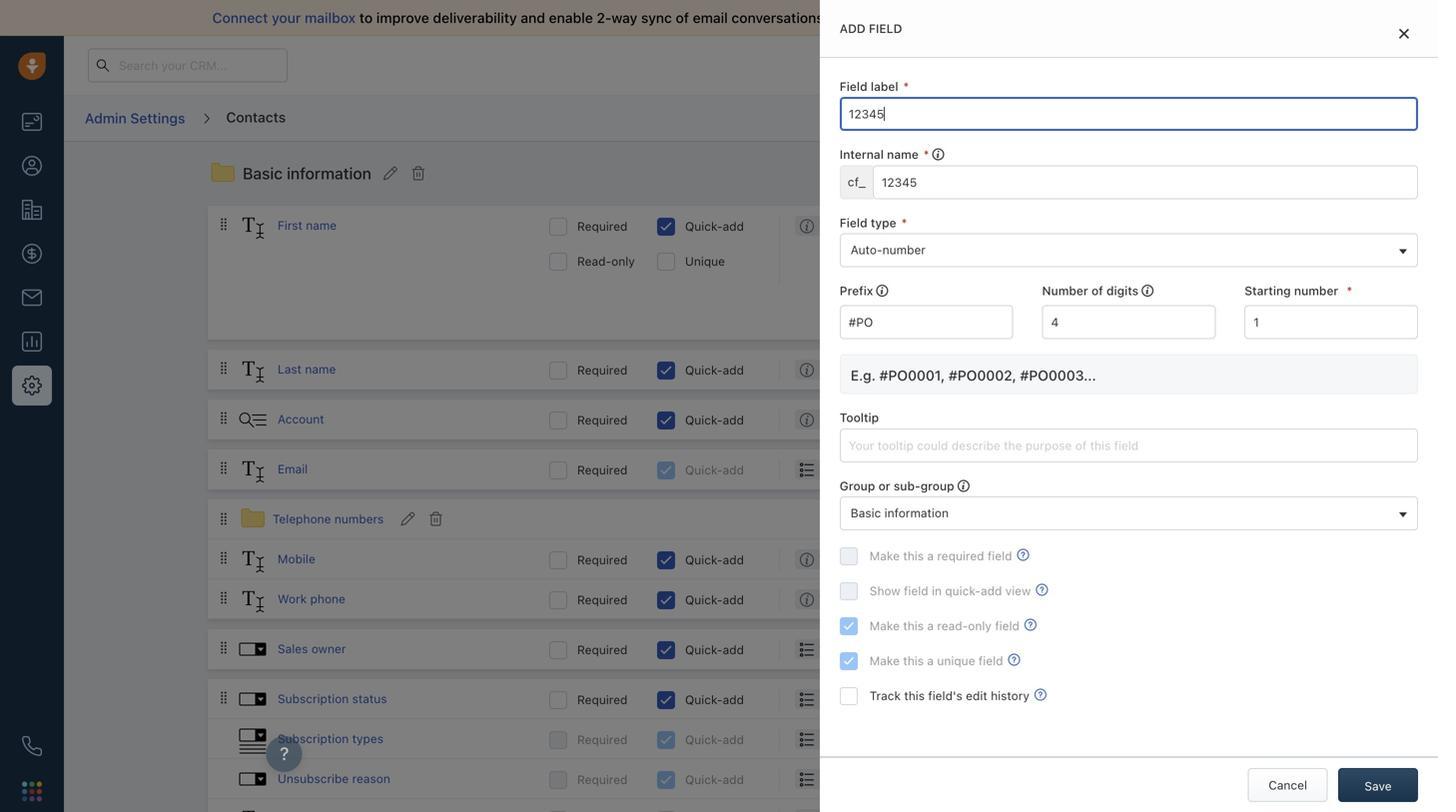 Task type: locate. For each thing, give the bounding box(es) containing it.
add tooltip link up 'read-'
[[944, 589, 1006, 609]]

form text image left 'work' on the bottom left of the page
[[238, 586, 268, 616]]

name inside e.g.  #po0001, #po0002, #po0003... dialog
[[887, 148, 919, 162]]

deliverability
[[433, 9, 517, 26]]

form text image
[[238, 213, 268, 243], [238, 806, 268, 812]]

field for field label
[[840, 79, 868, 93]]

1 horizontal spatial basic information
[[851, 506, 949, 520]]

2 vertical spatial add/edit
[[939, 692, 987, 706]]

add field up field label
[[840, 21, 903, 35]]

1 horizontal spatial only
[[969, 619, 992, 633]]

4 quick- from the top
[[685, 463, 723, 477]]

name right first at the top of page
[[306, 218, 337, 232]]

6 required from the top
[[578, 593, 628, 607]]

1 ui drag handle image from the top
[[218, 361, 230, 375]]

7 quick- from the top
[[685, 643, 723, 657]]

1
[[1307, 52, 1313, 64], [819, 642, 825, 656]]

subscription for subscription status
[[278, 692, 349, 706]]

save button
[[1339, 768, 1419, 802]]

field down starting
[[1244, 306, 1269, 320]]

5 not from the top
[[861, 592, 879, 606]]

auto-number
[[851, 243, 926, 257]]

ui drag handle image left the telephone
[[218, 512, 230, 526]]

5 required from the top
[[578, 553, 628, 567]]

0 vertical spatial 5
[[819, 692, 827, 706]]

2 add tooltip link from the top
[[944, 410, 1006, 430]]

1 form text image from the top
[[238, 213, 268, 243]]

name
[[887, 148, 919, 162], [306, 218, 337, 232], [305, 362, 336, 376]]

2 vertical spatial 5 choices added
[[819, 772, 913, 786]]

#po0002,
[[949, 367, 1017, 384]]

unique
[[685, 254, 725, 268]]

add for unsubscribe reason
[[723, 773, 744, 787]]

question circled image right history
[[1035, 686, 1047, 704]]

2 quick-add from the top
[[685, 363, 744, 377]]

5 ui drag handle image from the top
[[218, 641, 230, 655]]

1 add tooltip link from the top
[[944, 360, 1006, 380]]

field for field type
[[840, 216, 868, 230]]

0 horizontal spatial your
[[272, 9, 301, 26]]

0 horizontal spatial 1
[[819, 642, 825, 656]]

form dropdown image
[[238, 634, 268, 664], [238, 764, 268, 794]]

4 ui drag handle image from the top
[[218, 591, 230, 605]]

3 quick- from the top
[[685, 413, 723, 427]]

quick- for account
[[685, 413, 723, 427]]

all
[[879, 9, 894, 26]]

0 vertical spatial in
[[983, 58, 992, 71]]

form auto_complete image
[[238, 405, 268, 435]]

1 quick- from the top
[[685, 219, 723, 233]]

1 5 choices added from the top
[[819, 692, 913, 706]]

0 horizontal spatial information
[[287, 164, 372, 183]]

1 horizontal spatial number
[[1295, 284, 1339, 298]]

form dropdown image for sales owner
[[238, 634, 268, 664]]

3 a from the top
[[928, 654, 934, 668]]

3 ui drag handle image from the top
[[218, 512, 230, 526]]

5 for reason
[[819, 772, 827, 786]]

import all your sales data link
[[832, 9, 1002, 26]]

tooltip left #po0003...
[[970, 363, 1006, 377]]

form dropdown image left sales
[[238, 634, 268, 664]]

add for subscription status
[[723, 693, 744, 707]]

tooltip
[[819, 219, 858, 233], [819, 363, 858, 377], [840, 411, 879, 425], [819, 413, 858, 427], [819, 552, 858, 566], [819, 592, 858, 606]]

only down quick- at the right of page
[[969, 619, 992, 633]]

2 ui drag handle image from the top
[[218, 411, 230, 425]]

save
[[1365, 779, 1392, 793]]

0 horizontal spatial in
[[932, 584, 942, 598]]

subscription up unsubscribe
[[278, 732, 349, 746]]

2 tooltip from the top
[[970, 413, 1006, 427]]

in left 21
[[983, 58, 992, 71]]

add for email
[[723, 463, 744, 477]]

9 quick- from the top
[[685, 733, 723, 747]]

5 choices added
[[819, 692, 913, 706], [819, 732, 913, 746], [819, 772, 913, 786]]

1 5 from the top
[[819, 692, 827, 706]]

add/edit for 3 choices added
[[939, 462, 987, 476]]

add tooltip link down the e.g.  #po0001, #po0002, #po0003...
[[944, 410, 1006, 430]]

add tooltip link
[[944, 360, 1006, 380], [944, 410, 1006, 430], [944, 549, 1006, 569], [944, 589, 1006, 609]]

2 5 choices added from the top
[[819, 732, 913, 746]]

0 vertical spatial information
[[287, 164, 372, 183]]

1 required from the top
[[578, 219, 628, 233]]

ui drag handle image left form auto_complete image
[[218, 411, 230, 425]]

explore
[[1073, 58, 1116, 72]]

tooltip not added for last
[[819, 363, 918, 377]]

ui drag handle image for last name
[[218, 361, 230, 375]]

tooltip up make this a read-only field on the right of page
[[970, 592, 1006, 606]]

tooltip for mobile
[[970, 552, 1006, 566]]

1 tooltip from the top
[[970, 363, 1006, 377]]

number inside "button"
[[883, 243, 926, 257]]

information down "sub-"
[[885, 506, 949, 520]]

4 form text image from the top
[[238, 586, 268, 616]]

0 vertical spatial 5 choices added
[[819, 692, 913, 706]]

7 quick-add from the top
[[685, 643, 744, 657]]

add field down field label "text field"
[[1124, 167, 1174, 181]]

add tooltip link up quick- at the right of page
[[944, 549, 1006, 569]]

3 5 choices added from the top
[[819, 772, 913, 786]]

1 vertical spatial form dropdown image
[[238, 764, 268, 794]]

settings
[[130, 110, 185, 126]]

number for starting number
[[1295, 284, 1339, 298]]

only left the unique on the top
[[612, 254, 635, 268]]

form text image for mobile
[[238, 546, 268, 576]]

tooltip for work phone
[[970, 592, 1006, 606]]

2 form text image from the top
[[238, 457, 268, 486]]

4 add tooltip from the top
[[944, 592, 1006, 606]]

1 make from the top
[[870, 549, 900, 563]]

1 vertical spatial a
[[928, 619, 934, 633]]

not up show
[[861, 552, 879, 566]]

question circled image down "view"
[[1025, 616, 1037, 634]]

1 horizontal spatial basic
[[851, 506, 882, 520]]

quick-add for unsubscribe reason
[[685, 773, 744, 787]]

9 quick-add from the top
[[685, 733, 744, 747]]

add tooltip for account
[[944, 413, 1006, 427]]

1 add tooltip from the top
[[944, 363, 1006, 377]]

add tooltip link for account
[[944, 410, 1006, 430]]

ui drag handle image
[[218, 217, 230, 231], [218, 411, 230, 425], [218, 551, 230, 565], [218, 691, 230, 705]]

1 for 1 choices added
[[819, 642, 825, 656]]

information up first name
[[287, 164, 372, 183]]

2 vertical spatial make
[[870, 654, 900, 668]]

4 required from the top
[[578, 463, 628, 477]]

0 vertical spatial add/edit choices
[[939, 462, 1034, 476]]

subscription status
[[278, 692, 387, 706]]

basic information down group or sub-group
[[851, 506, 949, 520]]

add for first name
[[723, 219, 744, 233]]

0 horizontal spatial group
[[921, 479, 955, 493]]

unique
[[938, 654, 976, 668]]

this
[[904, 549, 924, 563], [904, 619, 924, 633], [904, 654, 924, 668], [905, 689, 925, 703]]

name left info circled icon
[[887, 148, 919, 162]]

ui drag handle image
[[218, 361, 230, 375], [218, 461, 230, 475], [218, 512, 230, 526], [218, 591, 230, 605], [218, 641, 230, 655]]

0 vertical spatial subscription
[[278, 692, 349, 706]]

ui drag handle image for work phone
[[218, 591, 230, 605]]

1 vertical spatial name
[[306, 218, 337, 232]]

0 vertical spatial add/edit choices link
[[939, 460, 1034, 479]]

0 vertical spatial name
[[887, 148, 919, 162]]

0 vertical spatial number
[[883, 243, 926, 257]]

1 vertical spatial 5
[[819, 732, 827, 746]]

1 form dropdown image from the top
[[238, 634, 268, 664]]

group inside button
[[1251, 167, 1284, 181]]

1 ui drag handle image from the top
[[218, 217, 230, 231]]

in
[[983, 58, 992, 71], [932, 584, 942, 598]]

add/edit down 'read-'
[[937, 642, 985, 656]]

your right all
[[898, 9, 927, 26]]

of inside e.g.  #po0001, #po0002, #po0003... dialog
[[1092, 284, 1104, 298]]

5 quick-add from the top
[[685, 553, 744, 567]]

of left digits
[[1092, 284, 1104, 298]]

6 quick-add from the top
[[685, 593, 744, 607]]

3 form text image from the top
[[238, 546, 268, 576]]

in left quick- at the right of page
[[932, 584, 942, 598]]

quick- for mobile
[[685, 553, 723, 567]]

add tooltip down the e.g.  #po0001, #po0002, #po0003...
[[944, 413, 1006, 427]]

tooltip not added down e.g.
[[819, 413, 918, 427]]

quick- for sales owner
[[685, 643, 723, 657]]

a left required
[[928, 549, 934, 563]]

3 required from the top
[[578, 413, 628, 427]]

+1
[[1054, 462, 1067, 476]]

1 horizontal spatial add field
[[1124, 167, 1174, 181]]

add/edit choices down 'read-'
[[937, 642, 1032, 656]]

subscription up subscription types
[[278, 692, 349, 706]]

contacts
[[226, 109, 286, 125]]

form text image down form multi_select_dropdown icon at the bottom of page
[[238, 806, 268, 812]]

+1 more
[[1054, 462, 1099, 476]]

5 quick- from the top
[[685, 553, 723, 567]]

ui drag handle image left form dropdown icon
[[218, 691, 230, 705]]

unsubscribe reason
[[278, 772, 391, 786]]

tooltip not added up show
[[819, 552, 918, 566]]

8 quick-add from the top
[[685, 693, 744, 707]]

1 horizontal spatial your
[[898, 9, 927, 26]]

2 quick- from the top
[[685, 363, 723, 377]]

0 vertical spatial a
[[928, 549, 934, 563]]

group inside e.g.  #po0001, #po0002, #po0003... dialog
[[921, 479, 955, 493]]

name for last name
[[305, 362, 336, 376]]

1 vertical spatial only
[[969, 619, 992, 633]]

added for email
[[877, 462, 913, 476]]

1 vertical spatial add/edit
[[937, 642, 985, 656]]

tooltip for account
[[819, 413, 858, 427]]

number down 'type'
[[883, 243, 926, 257]]

2 vertical spatial name
[[305, 362, 336, 376]]

this left 'read-'
[[904, 619, 924, 633]]

add right the add field button
[[1225, 167, 1247, 181]]

1 vertical spatial basic
[[851, 506, 882, 520]]

admin
[[85, 110, 127, 126]]

add/edit choices link down 'read-'
[[937, 639, 1032, 659]]

1 link
[[1286, 48, 1320, 82]]

2 vertical spatial a
[[928, 654, 934, 668]]

add tooltip up 'read-'
[[944, 592, 1006, 606]]

not down e.g.
[[861, 413, 879, 427]]

question circled image
[[1018, 547, 1030, 564], [1025, 616, 1037, 634], [1009, 651, 1021, 669], [1035, 686, 1047, 704]]

add for last name
[[723, 363, 744, 377]]

0 horizontal spatial number
[[883, 243, 926, 257]]

add/edit down unique on the bottom
[[939, 692, 987, 706]]

tooltip not added for first
[[819, 219, 918, 233]]

form dropdown image
[[238, 684, 268, 714]]

1 vertical spatial information
[[885, 506, 949, 520]]

add tooltip for mobile
[[944, 552, 1006, 566]]

ends
[[954, 58, 980, 71]]

field down the "if the generated number has fewer digits than this, it is prefixed with zeroes" image
[[1144, 306, 1169, 320]]

question circled image up history
[[1009, 651, 1021, 669]]

required for account
[[578, 413, 628, 427]]

add/edit choices for 1 choices added
[[937, 642, 1032, 656]]

number
[[1043, 284, 1089, 298]]

of right sync
[[676, 9, 689, 26]]

6 quick- from the top
[[685, 593, 723, 607]]

tooltip for last name
[[819, 363, 858, 377]]

1 horizontal spatial group
[[1251, 167, 1284, 181]]

0 vertical spatial make
[[870, 549, 900, 563]]

2 5 from the top
[[819, 732, 827, 746]]

tooltip up quick- at the right of page
[[970, 552, 1006, 566]]

0 horizontal spatial basic information
[[243, 164, 372, 183]]

add/edit choices link left +1
[[939, 460, 1034, 479]]

0 horizontal spatial add field
[[840, 21, 903, 35]]

quick-add for first name
[[685, 219, 744, 233]]

form text image left first at the top of page
[[238, 213, 268, 243]]

3 quick-add from the top
[[685, 413, 744, 427]]

tooltip down #po0002,
[[970, 413, 1006, 427]]

1 vertical spatial field
[[840, 216, 868, 230]]

add/edit
[[939, 462, 987, 476], [937, 642, 985, 656], [939, 692, 987, 706]]

0 vertical spatial form dropdown image
[[238, 634, 268, 664]]

internal name
[[840, 148, 919, 162]]

0 horizontal spatial of
[[676, 9, 689, 26]]

this left unique on the bottom
[[904, 654, 924, 668]]

a left unique on the bottom
[[928, 654, 934, 668]]

1 vertical spatial add/edit choices
[[937, 642, 1032, 656]]

ui drag handle image left first at the top of page
[[218, 217, 230, 231]]

enable
[[549, 9, 593, 26]]

tooltip
[[970, 363, 1006, 377], [970, 413, 1006, 427], [970, 552, 1006, 566], [970, 592, 1006, 606]]

3 5 from the top
[[819, 772, 827, 786]]

Your tooltip could describe the purpose of this field text field
[[840, 428, 1419, 462]]

add for mobile
[[723, 553, 744, 567]]

0 horizontal spatial only
[[612, 254, 635, 268]]

9 required from the top
[[578, 733, 628, 747]]

0 vertical spatial field
[[840, 79, 868, 93]]

2 add tooltip from the top
[[944, 413, 1006, 427]]

ui drag handle image for email
[[218, 461, 230, 475]]

3 ui drag handle image from the top
[[218, 551, 230, 565]]

5 tooltip not added from the top
[[819, 592, 918, 606]]

add field
[[840, 21, 903, 35], [1124, 167, 1174, 181]]

name for first name
[[306, 218, 337, 232]]

2 ui drag handle image from the top
[[218, 461, 230, 475]]

basic information
[[243, 164, 372, 183], [851, 506, 949, 520]]

quick-add for mobile
[[685, 553, 744, 567]]

form text image
[[238, 357, 268, 387], [238, 457, 268, 486], [238, 546, 268, 576], [238, 586, 268, 616]]

add/edit choices link for 3 choices added
[[939, 460, 1034, 479]]

2 subscription from the top
[[278, 732, 349, 746]]

group
[[1251, 167, 1284, 181], [921, 479, 955, 493]]

0 horizontal spatial basic
[[243, 164, 283, 183]]

not for first
[[861, 219, 879, 233]]

quick-add
[[685, 219, 744, 233], [685, 363, 744, 377], [685, 413, 744, 427], [685, 463, 744, 477], [685, 553, 744, 567], [685, 593, 744, 607], [685, 643, 744, 657], [685, 693, 744, 707], [685, 733, 744, 747], [685, 773, 744, 787]]

field left "label"
[[840, 79, 868, 93]]

0 vertical spatial 1
[[1307, 52, 1313, 64]]

ui drag handle image left sales
[[218, 641, 230, 655]]

quick- for work phone
[[685, 593, 723, 607]]

add down field label "text field"
[[1124, 167, 1146, 181]]

quick-
[[685, 219, 723, 233], [685, 363, 723, 377], [685, 413, 723, 427], [685, 463, 723, 477], [685, 553, 723, 567], [685, 593, 723, 607], [685, 643, 723, 657], [685, 693, 723, 707], [685, 733, 723, 747], [685, 773, 723, 787]]

10 quick- from the top
[[685, 773, 723, 787]]

form text image left email
[[238, 457, 268, 486]]

add tooltip
[[944, 363, 1006, 377], [944, 413, 1006, 427], [944, 552, 1006, 566], [944, 592, 1006, 606]]

1 vertical spatial of
[[1092, 284, 1104, 298]]

make for make this a required field
[[870, 549, 900, 563]]

add/edit choices link down unique on the bottom
[[939, 689, 1034, 709]]

edit
[[1119, 306, 1141, 320]]

4 not from the top
[[861, 552, 879, 566]]

2 make from the top
[[870, 619, 900, 633]]

make up 1 choices added
[[870, 619, 900, 633]]

1 vertical spatial make
[[870, 619, 900, 633]]

not
[[861, 219, 879, 233], [861, 363, 879, 377], [861, 413, 879, 427], [861, 552, 879, 566], [861, 592, 879, 606]]

1 vertical spatial add/edit choices link
[[937, 639, 1032, 659]]

tooltip not added up 1 choices added
[[819, 592, 918, 606]]

2 tooltip not added from the top
[[819, 363, 918, 377]]

read-only
[[578, 254, 635, 268]]

add tooltip down your prefix could describe the purpose of this field text field
[[944, 363, 1006, 377]]

basic information inside button
[[851, 506, 949, 520]]

required for unsubscribe reason
[[578, 773, 628, 787]]

2 vertical spatial 5
[[819, 772, 827, 786]]

not up auto-
[[861, 219, 879, 233]]

add tooltip up quick- at the right of page
[[944, 552, 1006, 566]]

question circled image
[[1036, 582, 1048, 599]]

add tooltip link for last name
[[944, 360, 1006, 380]]

tooltip not added up auto-
[[819, 219, 918, 233]]

1 vertical spatial 5 choices added
[[819, 732, 913, 746]]

ui drag handle image left email
[[218, 461, 230, 475]]

1 tooltip not added from the top
[[819, 219, 918, 233]]

not left #po0001,
[[861, 363, 879, 377]]

1 horizontal spatial 1
[[1307, 52, 1313, 64]]

3 tooltip from the top
[[970, 552, 1006, 566]]

form text image left last
[[238, 357, 268, 387]]

5 choices added for subscription types
[[819, 732, 913, 746]]

field type
[[840, 216, 897, 230]]

2 vertical spatial add/edit choices
[[939, 692, 1034, 706]]

auto-number button
[[840, 233, 1419, 267]]

not up 1 choices added
[[861, 592, 879, 606]]

ui drag handle image for account
[[218, 411, 230, 425]]

phone image
[[22, 736, 42, 756]]

10 quick-add from the top
[[685, 773, 744, 787]]

add/edit for 1 choices added
[[937, 642, 985, 656]]

history
[[991, 689, 1030, 703]]

form text image left mobile
[[238, 546, 268, 576]]

view
[[1006, 584, 1031, 598]]

basic down contacts
[[243, 164, 283, 183]]

7 required from the top
[[578, 643, 628, 657]]

choices
[[830, 462, 874, 476], [990, 462, 1034, 476], [828, 642, 872, 656], [988, 642, 1032, 656], [830, 692, 874, 706], [990, 692, 1034, 706], [830, 732, 874, 746], [830, 772, 874, 786]]

e.g.
[[851, 367, 876, 384]]

0 vertical spatial group
[[1251, 167, 1284, 181]]

1 form text image from the top
[[238, 357, 268, 387]]

quick-add for work phone
[[685, 593, 744, 607]]

name right last
[[305, 362, 336, 376]]

1 subscription from the top
[[278, 692, 349, 706]]

unsubscribe
[[278, 772, 349, 786]]

4 quick-add from the top
[[685, 463, 744, 477]]

field left 'type'
[[840, 216, 868, 230]]

3 make from the top
[[870, 654, 900, 668]]

basic information up first name
[[243, 164, 372, 183]]

8 required from the top
[[578, 693, 628, 707]]

1 vertical spatial number
[[1295, 284, 1339, 298]]

add/edit up the select the group or sub-group under which the field is placed. image
[[939, 462, 987, 476]]

this left required
[[904, 549, 924, 563]]

1 vertical spatial subscription
[[278, 732, 349, 746]]

2 a from the top
[[928, 619, 934, 633]]

not for last
[[861, 363, 879, 377]]

21
[[995, 58, 1007, 71]]

hide field
[[1215, 306, 1269, 320]]

0 vertical spatial add field
[[840, 21, 903, 35]]

add left all
[[840, 21, 866, 35]]

add/edit choices up the select the group or sub-group under which the field is placed. image
[[939, 462, 1034, 476]]

3 add tooltip from the top
[[944, 552, 1006, 566]]

add tooltip link down your prefix could describe the purpose of this field text field
[[944, 360, 1006, 380]]

required
[[578, 219, 628, 233], [578, 363, 628, 377], [578, 413, 628, 427], [578, 463, 628, 477], [578, 553, 628, 567], [578, 593, 628, 607], [578, 643, 628, 657], [578, 693, 628, 707], [578, 733, 628, 747], [578, 773, 628, 787]]

required for sales owner
[[578, 643, 628, 657]]

2 vertical spatial add/edit choices link
[[939, 689, 1034, 709]]

3 add tooltip link from the top
[[944, 549, 1006, 569]]

work phone
[[278, 592, 346, 606]]

2 form dropdown image from the top
[[238, 764, 268, 794]]

prefix
[[840, 284, 874, 298]]

4 ui drag handle image from the top
[[218, 691, 230, 705]]

typically text and/or special characters that precede each number, like po# image
[[877, 282, 889, 305]]

2 field from the top
[[840, 216, 868, 230]]

add
[[723, 219, 744, 233], [723, 363, 744, 377], [723, 413, 744, 427], [723, 463, 744, 477], [723, 553, 744, 567], [981, 584, 1003, 598], [723, 593, 744, 607], [723, 643, 744, 657], [723, 693, 744, 707], [723, 733, 744, 747], [723, 773, 744, 787]]

form multi_select_dropdown image
[[238, 726, 268, 756]]

ui drag handle image left 'work' on the bottom left of the page
[[218, 591, 230, 605]]

1 quick-add from the top
[[685, 219, 744, 233]]

4 tooltip from the top
[[970, 592, 1006, 606]]

required
[[938, 549, 985, 563]]

1 vertical spatial 1
[[819, 642, 825, 656]]

add up 'read-'
[[944, 592, 967, 606]]

0 vertical spatial form text image
[[238, 213, 268, 243]]

1 vertical spatial basic information
[[851, 506, 949, 520]]

basic down group
[[851, 506, 882, 520]]

0 vertical spatial add/edit
[[939, 462, 987, 476]]

10 required from the top
[[578, 773, 628, 787]]

add up show field in quick-add view
[[944, 552, 967, 566]]

3 choices added
[[819, 462, 913, 476]]

1 horizontal spatial of
[[1092, 284, 1104, 298]]

4 add tooltip link from the top
[[944, 589, 1006, 609]]

e.g.  #po0001, #po0002, #po0003... dialog
[[820, 0, 1439, 812]]

Your prefix could describe the purpose of this field text field
[[840, 305, 1014, 339]]

1 vertical spatial form text image
[[238, 806, 268, 812]]

this right "track"
[[905, 689, 925, 703]]

add/edit choices down unique on the bottom
[[939, 692, 1034, 706]]

form text image for work phone
[[238, 586, 268, 616]]

question circled image up "view"
[[1018, 547, 1030, 564]]

conversations.
[[732, 9, 828, 26]]

reason
[[352, 772, 391, 786]]

a left 'read-'
[[928, 619, 934, 633]]

make up "track"
[[870, 654, 900, 668]]

added for subscription status
[[877, 692, 913, 706]]

1 not from the top
[[861, 219, 879, 233]]

field
[[840, 79, 868, 93], [840, 216, 868, 230]]

make this a required field
[[870, 549, 1013, 563]]

0 vertical spatial of
[[676, 9, 689, 26]]

2 not from the top
[[861, 363, 879, 377]]

ui drag handle image for subscription status
[[218, 691, 230, 705]]

2 required from the top
[[578, 363, 628, 377]]

make for make this a unique field
[[870, 654, 900, 668]]

make
[[870, 549, 900, 563], [870, 619, 900, 633], [870, 654, 900, 668]]

number right starting
[[1295, 284, 1339, 298]]

show field in quick-add view
[[870, 584, 1031, 598]]

1 vertical spatial add field
[[1124, 167, 1174, 181]]

form dropdown image down form multi_select_dropdown icon at the bottom of page
[[238, 764, 268, 794]]

1 field from the top
[[840, 79, 868, 93]]

1 vertical spatial group
[[921, 479, 955, 493]]

label
[[871, 79, 899, 93]]

1 your from the left
[[272, 9, 301, 26]]

make this a unique field
[[870, 654, 1004, 668]]

ui drag handle image left last
[[218, 361, 230, 375]]

1 a from the top
[[928, 549, 934, 563]]

8 quick- from the top
[[685, 693, 723, 707]]

1 horizontal spatial information
[[885, 506, 949, 520]]

tooltip not added down your prefix could describe the purpose of this field text field
[[819, 363, 918, 377]]

1 vertical spatial in
[[932, 584, 942, 598]]

your left mailbox
[[272, 9, 301, 26]]

None number field
[[1043, 305, 1216, 339], [1245, 305, 1419, 339], [1043, 305, 1216, 339], [1245, 305, 1419, 339]]

None text field
[[873, 165, 1419, 199]]

ui drag handle image left mobile
[[218, 551, 230, 565]]



Task type: describe. For each thing, give the bounding box(es) containing it.
this for read-
[[904, 619, 924, 633]]

select the group or sub-group under which the field is placed. image
[[958, 479, 970, 493]]

quick-add for account
[[685, 413, 744, 427]]

quick-add for last name
[[685, 363, 744, 377]]

admin settings
[[85, 110, 185, 126]]

telephone numbers
[[273, 512, 384, 526]]

add inside add group button
[[1225, 167, 1247, 181]]

required for work phone
[[578, 593, 628, 607]]

more
[[1070, 462, 1099, 476]]

1 choices added
[[819, 642, 911, 656]]

number for auto-number
[[883, 243, 926, 257]]

subscription types
[[278, 732, 384, 746]]

tooltip inside e.g.  #po0001, #po0002, #po0003... dialog
[[840, 411, 879, 425]]

5 for types
[[819, 732, 827, 746]]

quick- for unsubscribe reason
[[685, 773, 723, 787]]

info circled image
[[933, 146, 945, 165]]

add/edit for 5 choices added
[[939, 692, 987, 706]]

admin settings link
[[84, 103, 186, 134]]

add tooltip for work phone
[[944, 592, 1006, 606]]

types
[[352, 732, 384, 746]]

telephone
[[273, 512, 331, 526]]

field right required
[[988, 549, 1013, 563]]

quick-add for subscription types
[[685, 733, 744, 747]]

last
[[278, 362, 302, 376]]

auto-
[[851, 243, 883, 257]]

required for email
[[578, 463, 628, 477]]

add for sales owner
[[723, 643, 744, 657]]

e.g.  #po0001, #po0002, #po0003...
[[851, 367, 1097, 384]]

added for mobile
[[883, 552, 918, 566]]

add tooltip for last name
[[944, 363, 1006, 377]]

this for required
[[904, 549, 924, 563]]

3 tooltip not added from the top
[[819, 413, 918, 427]]

numbers
[[335, 512, 384, 526]]

add for work phone
[[723, 593, 744, 607]]

first name
[[278, 218, 337, 232]]

status
[[352, 692, 387, 706]]

tooltip for last name
[[970, 363, 1006, 377]]

ui drag handle image for first name
[[218, 217, 230, 231]]

2 form text image from the top
[[238, 806, 268, 812]]

email
[[278, 462, 308, 476]]

group or sub-group
[[840, 479, 955, 493]]

quick- for email
[[685, 463, 723, 477]]

2-
[[597, 9, 612, 26]]

add inside e.g.  #po0001, #po0002, #po0003... dialog
[[981, 584, 1003, 598]]

type
[[871, 216, 897, 230]]

phone
[[310, 592, 346, 606]]

add tooltip link for work phone
[[944, 589, 1006, 609]]

connect your mailbox to improve deliverability and enable 2-way sync of email conversations. import all your sales data
[[212, 9, 998, 26]]

3 not from the top
[[861, 413, 879, 427]]

quick-add for email
[[685, 463, 744, 477]]

basic inside button
[[851, 506, 882, 520]]

edit
[[966, 689, 988, 703]]

cancel button
[[1249, 768, 1329, 802]]

starting number
[[1245, 284, 1339, 298]]

add/edit choices for 3 choices added
[[939, 462, 1034, 476]]

add inside the add field button
[[1124, 167, 1146, 181]]

add field inside button
[[1124, 167, 1174, 181]]

explore plans link
[[1062, 53, 1161, 77]]

to
[[360, 9, 373, 26]]

cancel
[[1269, 778, 1308, 792]]

field down field label "text field"
[[1150, 167, 1174, 181]]

plans
[[1119, 58, 1150, 72]]

required for last name
[[578, 363, 628, 377]]

required for subscription types
[[578, 733, 628, 747]]

your trial ends in 21 days
[[904, 58, 1035, 71]]

Search your CRM... text field
[[88, 48, 288, 82]]

internal
[[840, 148, 884, 162]]

add down your prefix could describe the purpose of this field text field
[[944, 363, 967, 377]]

owner
[[312, 642, 346, 656]]

edit field button
[[1089, 296, 1180, 330]]

quick-add for sales owner
[[685, 643, 744, 657]]

hide field button
[[1185, 296, 1280, 330]]

added for sales owner
[[875, 642, 911, 656]]

add for account
[[723, 413, 744, 427]]

digits
[[1107, 284, 1139, 298]]

connect
[[212, 9, 268, 26]]

account
[[278, 412, 324, 426]]

read-
[[938, 619, 969, 633]]

import
[[832, 9, 876, 26]]

a for read-
[[928, 619, 934, 633]]

data
[[969, 9, 998, 26]]

add field button
[[1094, 157, 1185, 191]]

Field label text field
[[840, 97, 1419, 131]]

improve
[[377, 9, 429, 26]]

field right unique on the bottom
[[979, 654, 1004, 668]]

quick- for first name
[[685, 219, 723, 233]]

question circled image for track this field's edit history
[[1035, 686, 1047, 704]]

add group
[[1225, 167, 1284, 181]]

0 vertical spatial basic information
[[243, 164, 372, 183]]

field up "label"
[[869, 21, 903, 35]]

none text field inside e.g.  #po0001, #po0002, #po0003... dialog
[[873, 165, 1419, 199]]

quick- for subscription status
[[685, 693, 723, 707]]

sub-
[[894, 479, 921, 493]]

show
[[870, 584, 901, 598]]

add/edit choices link for 1 choices added
[[937, 639, 1032, 659]]

tooltip for work phone
[[819, 592, 858, 606]]

#po0001,
[[880, 367, 946, 384]]

0 vertical spatial only
[[612, 254, 635, 268]]

quick- for subscription types
[[685, 733, 723, 747]]

connect your mailbox link
[[212, 9, 360, 26]]

add field inside e.g.  #po0001, #po0002, #po0003... dialog
[[840, 21, 903, 35]]

add group button
[[1195, 157, 1295, 191]]

cf_
[[848, 175, 866, 189]]

add/edit choices link for 5 choices added
[[939, 689, 1034, 709]]

close image
[[1400, 28, 1410, 39]]

added for last name
[[883, 363, 918, 377]]

number of digits
[[1043, 284, 1139, 298]]

ui drag handle image for sales owner
[[218, 641, 230, 655]]

tooltip for mobile
[[819, 552, 858, 566]]

form dropdown image for unsubscribe reason
[[238, 764, 268, 794]]

form text image for last name
[[238, 357, 268, 387]]

1 horizontal spatial in
[[983, 58, 992, 71]]

quick-add for subscription status
[[685, 693, 744, 707]]

freshworks switcher image
[[22, 782, 42, 802]]

ui drag handle image for mobile
[[218, 551, 230, 565]]

field down "view"
[[996, 619, 1020, 633]]

tooltip for first name
[[819, 219, 858, 233]]

name for internal name
[[887, 148, 919, 162]]

email
[[693, 9, 728, 26]]

track this field's edit history
[[870, 689, 1030, 703]]

question circled image for make this a required field
[[1018, 547, 1030, 564]]

this for edit
[[905, 689, 925, 703]]

way
[[612, 9, 638, 26]]

1 for 1
[[1307, 52, 1313, 64]]

make for make this a read-only field
[[870, 619, 900, 633]]

only inside e.g.  #po0001, #po0002, #po0003... dialog
[[969, 619, 992, 633]]

sync
[[641, 9, 672, 26]]

5 choices added for unsubscribe reason
[[819, 772, 913, 786]]

edit field
[[1119, 306, 1169, 320]]

mailbox
[[305, 9, 356, 26]]

add down the e.g.  #po0001, #po0002, #po0003...
[[944, 413, 967, 427]]

work
[[278, 592, 307, 606]]

added for account
[[883, 413, 918, 427]]

basic information button
[[840, 497, 1419, 531]]

required for mobile
[[578, 553, 628, 567]]

question circled image for make this a unique field
[[1009, 651, 1021, 669]]

a for required
[[928, 549, 934, 563]]

first
[[278, 218, 303, 232]]

required for first name
[[578, 219, 628, 233]]

3
[[819, 462, 827, 476]]

explore plans
[[1073, 58, 1150, 72]]

make this a read-only field
[[870, 619, 1020, 633]]

sales owner
[[278, 642, 346, 656]]

add tooltip link for mobile
[[944, 549, 1006, 569]]

in inside e.g.  #po0001, #po0002, #po0003... dialog
[[932, 584, 942, 598]]

field right show
[[904, 584, 929, 598]]

2 your from the left
[[898, 9, 927, 26]]

4 tooltip not added from the top
[[819, 552, 918, 566]]

quick-
[[946, 584, 981, 598]]

form text image for email
[[238, 457, 268, 486]]

telephone numbers link
[[273, 510, 384, 528]]

this for unique
[[904, 654, 924, 668]]

or
[[879, 479, 891, 493]]

group
[[840, 479, 876, 493]]

your
[[904, 58, 928, 71]]

field's
[[929, 689, 963, 703]]

mobile
[[278, 552, 316, 566]]

#po0003...
[[1021, 367, 1097, 384]]

a for unique
[[928, 654, 934, 668]]

sales
[[278, 642, 308, 656]]

information inside button
[[885, 506, 949, 520]]

tooltip not added for work
[[819, 592, 918, 606]]

last name
[[278, 362, 336, 376]]

required for subscription status
[[578, 693, 628, 707]]

0 vertical spatial basic
[[243, 164, 283, 183]]

added for first name
[[883, 219, 918, 233]]

track
[[870, 689, 901, 703]]

add inside e.g.  #po0001, #po0002, #po0003... dialog
[[840, 21, 866, 35]]

tooltip for account
[[970, 413, 1006, 427]]

phone element
[[12, 726, 52, 766]]

if the generated number has fewer digits than this, it is prefixed with zeroes image
[[1142, 282, 1154, 305]]

trial
[[931, 58, 951, 71]]

not for work
[[861, 592, 879, 606]]

starting
[[1245, 284, 1292, 298]]



Task type: vqa. For each thing, say whether or not it's contained in the screenshot.
the tooltip related to Account
yes



